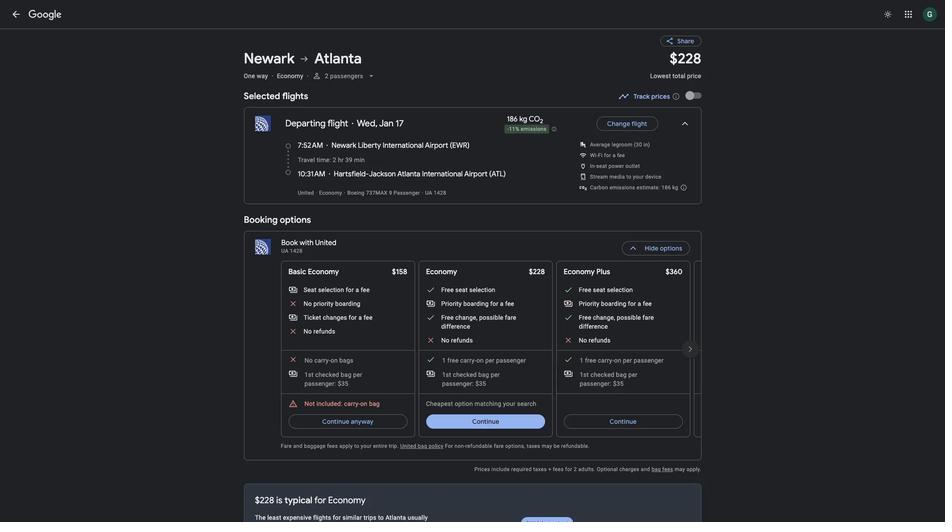 Task type: vqa. For each thing, say whether or not it's contained in the screenshot.
main content containing Newark
yes



Task type: locate. For each thing, give the bounding box(es) containing it.
0 horizontal spatial 1st checked bag per passenger:
[[305, 372, 363, 388]]

1 first checked bag costs 35 us dollars per passenger element from the left
[[289, 370, 393, 389]]

with
[[300, 239, 314, 248]]

options
[[280, 215, 311, 226], [661, 245, 683, 253]]

priority for economy
[[442, 301, 462, 308]]

1 selection from the left
[[318, 287, 344, 294]]

no refunds for economy
[[442, 337, 473, 344]]

1 vertical spatial united
[[315, 239, 337, 248]]

to right apply
[[355, 444, 360, 450]]

None text field
[[651, 50, 702, 88]]

change, for economy
[[456, 314, 478, 322]]

0 horizontal spatial fare
[[494, 444, 504, 450]]

Flight number UA 1428 text field
[[281, 248, 303, 255]]

0 horizontal spatial 1
[[442, 357, 446, 365]]

0 horizontal spatial first checked bag costs 35 us dollars per passenger element
[[289, 370, 393, 389]]

1 vertical spatial airport
[[465, 170, 488, 179]]

hartsfield-jackson atlanta international airport (atl)
[[334, 170, 506, 179]]

1 $35 from the left
[[338, 381, 349, 388]]

1 horizontal spatial to
[[378, 515, 384, 522]]

2 1st checked bag per passenger: from the left
[[442, 372, 500, 388]]

0 horizontal spatial $228
[[255, 496, 274, 507]]

free change, possible fare difference for economy
[[442, 314, 517, 331]]

free change, possible fare difference
[[442, 314, 517, 331], [579, 314, 654, 331]]

change, for economy plus
[[593, 314, 616, 322]]

1 horizontal spatial flights
[[313, 515, 331, 522]]

fare and baggage fees apply to your entire trip. united bag policy for non-refundable fare options, taxes may be refundable.
[[281, 444, 590, 450]]

no for economy
[[442, 337, 450, 344]]

liberty
[[358, 141, 381, 150]]

 image down "10:31 am"
[[316, 190, 318, 196]]

economy left plus in the right of the page
[[564, 268, 595, 277]]

united right trip.
[[401, 444, 417, 450]]

airport left (atl) on the right
[[465, 170, 488, 179]]

1st for economy
[[442, 372, 452, 379]]

0 vertical spatial airport
[[425, 141, 449, 150]]

2 horizontal spatial continue
[[610, 418, 637, 426]]

carbon
[[590, 185, 609, 191]]

1 for economy plus
[[580, 357, 584, 365]]

a
[[613, 153, 616, 159], [356, 287, 359, 294], [500, 301, 504, 308], [638, 301, 642, 308], [359, 314, 362, 322]]

one way
[[244, 72, 268, 80]]

1 horizontal spatial free seat selection
[[579, 287, 633, 294]]

continue anyway
[[322, 418, 374, 426]]

passengers
[[330, 72, 363, 80]]

change appearance image
[[878, 4, 899, 25]]

$228 for $228
[[529, 268, 545, 277]]

$228 for $228 is typical for economy
[[255, 496, 274, 507]]

united right with
[[315, 239, 337, 248]]

0 horizontal spatial passenger
[[496, 357, 526, 365]]

1 horizontal spatial $35
[[476, 381, 486, 388]]

$228 for $228 lowest total price
[[670, 50, 702, 68]]

1 1st from the left
[[305, 372, 314, 379]]

1 priority from the left
[[442, 301, 462, 308]]

options for hide options
[[661, 245, 683, 253]]

international
[[383, 141, 424, 150], [422, 170, 463, 179]]

passenger for $228
[[496, 357, 526, 365]]

0 horizontal spatial change,
[[456, 314, 478, 322]]

flight for change flight
[[632, 120, 648, 128]]

priority boarding for a fee for economy
[[442, 301, 515, 308]]

no priority boarding
[[304, 301, 361, 308]]

2 horizontal spatial 1st checked bag per passenger:
[[580, 372, 638, 388]]

non-
[[455, 444, 466, 450]]

1 vertical spatial kg
[[673, 185, 679, 191]]

1 free carry-on per passenger for economy plus
[[580, 357, 664, 365]]

2 horizontal spatial no refunds
[[579, 337, 611, 344]]

flight inside change flight 'button'
[[632, 120, 648, 128]]

taxes right the options,
[[527, 444, 541, 450]]

1 vertical spatial options
[[661, 245, 683, 253]]

2 horizontal spatial $228
[[670, 50, 702, 68]]

0 horizontal spatial possible
[[480, 314, 504, 322]]

1 free change, possible fare difference from the left
[[442, 314, 517, 331]]

hide
[[645, 245, 659, 253]]

flights inside the least expensive flights for similar trips to atlanta usually
[[313, 515, 331, 522]]

3 passenger: from the left
[[580, 381, 612, 388]]

2 horizontal spatial united
[[401, 444, 417, 450]]

1 free from the left
[[448, 357, 459, 365]]

 image left '2 passengers'
[[307, 72, 309, 80]]

similar
[[343, 515, 362, 522]]

emissions down co
[[521, 126, 547, 132]]

1 horizontal spatial boarding
[[464, 301, 489, 308]]

1 horizontal spatial kg
[[673, 185, 679, 191]]

economy left boeing
[[319, 190, 342, 196]]

basic
[[289, 268, 306, 277]]

next image
[[680, 339, 701, 360]]

and right charges
[[641, 467, 651, 473]]

2 horizontal spatial fare
[[643, 314, 654, 322]]

economy plus
[[564, 268, 611, 277]]

Departure time: 7:52 AM. text field
[[298, 141, 323, 150]]

passenger
[[394, 190, 420, 196]]

0 horizontal spatial newark
[[244, 50, 295, 68]]

your left search
[[503, 401, 516, 408]]

possible for economy plus
[[617, 314, 641, 322]]

flight right change
[[632, 120, 648, 128]]

options up book
[[280, 215, 311, 226]]

departing flight
[[286, 118, 348, 129]]

options,
[[506, 444, 526, 450]]

emissions down stream media to your device
[[610, 185, 636, 191]]

0 horizontal spatial refunds
[[314, 328, 336, 335]]

0 horizontal spatial difference
[[442, 323, 471, 331]]

2 $35 from the left
[[476, 381, 486, 388]]

continue button
[[426, 411, 545, 433], [564, 411, 683, 433]]

 image
[[307, 72, 309, 80], [316, 190, 318, 196], [422, 190, 424, 196]]

1 vertical spatial  image
[[344, 190, 346, 196]]

to right trips
[[378, 515, 384, 522]]

0 horizontal spatial checked
[[315, 372, 339, 379]]

0 vertical spatial your
[[633, 174, 644, 180]]

per
[[486, 357, 495, 365], [623, 357, 633, 365], [353, 372, 363, 379], [491, 372, 500, 379], [629, 372, 638, 379]]

 image left ua 1428
[[422, 190, 424, 196]]

seat for economy plus
[[593, 287, 606, 294]]

3 checked from the left
[[591, 372, 615, 379]]

2 horizontal spatial your
[[633, 174, 644, 180]]

186 up 11%
[[507, 115, 518, 124]]

1 horizontal spatial change,
[[593, 314, 616, 322]]

main content containing newark
[[244, 29, 836, 523]]

flight left wed,
[[328, 118, 348, 129]]

0 horizontal spatial free seat selection
[[442, 287, 496, 294]]

0 horizontal spatial passenger:
[[305, 381, 336, 388]]

1 priority boarding for a fee from the left
[[442, 301, 515, 308]]

1 1 from the left
[[442, 357, 446, 365]]

and right fare
[[293, 444, 303, 450]]

main content
[[244, 29, 836, 523]]

newark for newark
[[244, 50, 295, 68]]

 image right the way
[[272, 72, 274, 80]]

2 horizontal spatial 1st
[[580, 372, 589, 379]]

first checked bag costs 35 us dollars per passenger element for basic
[[289, 370, 393, 389]]

to down outlet
[[627, 174, 632, 180]]

1 horizontal spatial 1
[[580, 357, 584, 365]]

fees left apply
[[327, 444, 338, 450]]

hartsfield-
[[334, 170, 369, 179]]

expensive
[[283, 515, 312, 522]]

newark
[[244, 50, 295, 68], [332, 141, 357, 150]]

media
[[610, 174, 625, 180]]

1st checked bag per passenger: for economy
[[580, 372, 638, 388]]

atlanta up '2 passengers'
[[315, 50, 362, 68]]

0 vertical spatial options
[[280, 215, 311, 226]]

0 vertical spatial kg
[[520, 115, 528, 124]]

1 1 free carry-on per passenger from the left
[[442, 357, 526, 365]]

basic economy
[[289, 268, 339, 277]]

international down 17
[[383, 141, 424, 150]]

39
[[345, 157, 353, 164]]

2 boarding from the left
[[464, 301, 489, 308]]

priority
[[442, 301, 462, 308], [579, 301, 600, 308]]

1 vertical spatial emissions
[[610, 185, 636, 191]]

2 1st from the left
[[442, 372, 452, 379]]

0 horizontal spatial free
[[448, 357, 459, 365]]

186 right estimate:
[[662, 185, 671, 191]]

international up ua 1428
[[422, 170, 463, 179]]

2 vertical spatial to
[[378, 515, 384, 522]]

kg inside 186 kg co 2
[[520, 115, 528, 124]]

2 passengers
[[325, 72, 363, 80]]

options for booking options
[[280, 215, 311, 226]]

2 continue from the left
[[472, 418, 499, 426]]

1 horizontal spatial continue button
[[564, 411, 683, 433]]

1 horizontal spatial fare
[[505, 314, 517, 322]]

outlet
[[626, 163, 640, 170]]

0 vertical spatial  image
[[272, 72, 274, 80]]

no carry-on bags
[[305, 357, 354, 365]]

0 horizontal spatial 186
[[507, 115, 518, 124]]

2 possible from the left
[[617, 314, 641, 322]]

1 horizontal spatial  image
[[344, 190, 346, 196]]

is
[[276, 496, 283, 507]]

2 horizontal spatial passenger:
[[580, 381, 612, 388]]

1 horizontal spatial flight
[[632, 120, 648, 128]]

1 horizontal spatial 186
[[662, 185, 671, 191]]

free seat selection
[[442, 287, 496, 294], [579, 287, 633, 294]]

united down "10:31 am"
[[298, 190, 314, 196]]

0 horizontal spatial and
[[293, 444, 303, 450]]

2 vertical spatial $228
[[255, 496, 274, 507]]

1 free seat selection from the left
[[442, 287, 496, 294]]

free
[[442, 287, 454, 294], [579, 287, 592, 294], [442, 314, 454, 322], [579, 314, 592, 322]]

flights down $228 is typical for economy
[[313, 515, 331, 522]]

0 horizontal spatial no refunds
[[304, 328, 336, 335]]

1 horizontal spatial emissions
[[610, 185, 636, 191]]

1 horizontal spatial 1st checked bag per passenger:
[[442, 372, 500, 388]]

0 vertical spatial flights
[[282, 91, 308, 102]]

$228 inside $228 lowest total price
[[670, 50, 702, 68]]

0 horizontal spatial 1st
[[305, 372, 314, 379]]

$228
[[670, 50, 702, 68], [529, 268, 545, 277], [255, 496, 274, 507]]

2 change, from the left
[[593, 314, 616, 322]]

0 vertical spatial united
[[298, 190, 314, 196]]

refundable
[[466, 444, 493, 450]]

2 inside 186 kg co 2
[[540, 118, 544, 125]]

options right hide
[[661, 245, 683, 253]]

2 vertical spatial atlanta
[[386, 515, 406, 522]]

3 boarding from the left
[[601, 301, 627, 308]]

atlanta left usually
[[386, 515, 406, 522]]

checked for economy
[[453, 372, 477, 379]]

seat for economy
[[456, 287, 468, 294]]

1 horizontal spatial selection
[[470, 287, 496, 294]]

1st for basic economy
[[305, 372, 314, 379]]

emissions
[[521, 126, 547, 132], [610, 185, 636, 191]]

boarding for economy plus
[[601, 301, 627, 308]]

2 first checked bag costs 35 us dollars per passenger element from the left
[[426, 370, 531, 389]]

selection
[[318, 287, 344, 294], [470, 287, 496, 294], [607, 287, 633, 294]]

newark up the way
[[244, 50, 295, 68]]

2 horizontal spatial first checked bag costs 35 us dollars per passenger element
[[564, 370, 669, 389]]

2 left passengers
[[325, 72, 329, 80]]

apply.
[[687, 467, 702, 473]]

9
[[389, 190, 392, 196]]

0 horizontal spatial priority
[[442, 301, 462, 308]]

1 possible from the left
[[480, 314, 504, 322]]

1 horizontal spatial continue
[[472, 418, 499, 426]]

3 selection from the left
[[607, 287, 633, 294]]

airport left (ewr)
[[425, 141, 449, 150]]

2 passenger from the left
[[634, 357, 664, 365]]

refunds
[[314, 328, 336, 335], [451, 337, 473, 344], [589, 337, 611, 344]]

hr
[[338, 157, 344, 164]]

2 difference from the left
[[579, 323, 608, 331]]

the least expensive flights for similar trips to atlanta usually
[[255, 515, 428, 523]]

taxes left the + on the bottom of page
[[534, 467, 547, 473]]

free seat selection for economy plus
[[579, 287, 633, 294]]

fare
[[505, 314, 517, 322], [643, 314, 654, 322], [494, 444, 504, 450]]

included:
[[317, 401, 343, 408]]

no refunds for economy plus
[[579, 337, 611, 344]]

kg right estimate:
[[673, 185, 679, 191]]

seat
[[597, 163, 608, 170], [456, 287, 468, 294], [593, 287, 606, 294]]

0 horizontal spatial may
[[542, 444, 553, 450]]

fees left apply.
[[663, 467, 674, 473]]

book
[[281, 239, 298, 248]]

passenger: for basic
[[305, 381, 336, 388]]

book with united ua 1428
[[281, 239, 337, 255]]

1 horizontal spatial free
[[585, 357, 597, 365]]

flights up departing on the top left of the page
[[282, 91, 308, 102]]

2 passenger: from the left
[[442, 381, 474, 388]]

0 horizontal spatial boarding
[[335, 301, 361, 308]]

2 priority boarding for a fee from the left
[[579, 301, 652, 308]]

1 horizontal spatial priority boarding for a fee
[[579, 301, 652, 308]]

boeing 737max 9 passenger
[[348, 190, 420, 196]]

3 1st from the left
[[580, 372, 589, 379]]

0 horizontal spatial united
[[298, 190, 314, 196]]

checked for economy plus
[[591, 372, 615, 379]]

1 1st checked bag per passenger: from the left
[[305, 372, 363, 388]]

flight
[[328, 118, 348, 129], [632, 120, 648, 128]]

1 horizontal spatial and
[[641, 467, 651, 473]]

per for economy
[[491, 372, 500, 379]]

0 horizontal spatial free change, possible fare difference
[[442, 314, 517, 331]]

required
[[512, 467, 532, 473]]

1 checked from the left
[[315, 372, 339, 379]]

your
[[633, 174, 644, 180], [503, 401, 516, 408], [361, 444, 372, 450]]

1 horizontal spatial united
[[315, 239, 337, 248]]

2 vertical spatial your
[[361, 444, 372, 450]]

min
[[354, 157, 365, 164]]

1 horizontal spatial free change, possible fare difference
[[579, 314, 654, 331]]

 image
[[272, 72, 274, 80], [344, 190, 346, 196]]

2 horizontal spatial checked
[[591, 372, 615, 379]]

time:
[[317, 157, 331, 164]]

trips
[[364, 515, 377, 522]]

228 us dollars element
[[670, 50, 702, 68]]

2 selection from the left
[[470, 287, 496, 294]]

1 vertical spatial $228
[[529, 268, 545, 277]]

2 horizontal spatial boarding
[[601, 301, 627, 308]]

to inside the least expensive flights for similar trips to atlanta usually
[[378, 515, 384, 522]]

-
[[508, 126, 509, 132]]

1 horizontal spatial priority
[[579, 301, 600, 308]]

1 passenger: from the left
[[305, 381, 336, 388]]

2 horizontal spatial selection
[[607, 287, 633, 294]]

share
[[678, 37, 695, 45]]

newark up hr
[[332, 141, 357, 150]]

wed,
[[357, 118, 378, 129]]

1 passenger from the left
[[496, 357, 526, 365]]

2 1 free carry-on per passenger from the left
[[580, 357, 664, 365]]

atlanta up "passenger"
[[398, 170, 421, 179]]

may left apply.
[[675, 467, 686, 473]]

hide options
[[645, 245, 683, 253]]

0 horizontal spatial flight
[[328, 118, 348, 129]]

atlanta inside the least expensive flights for similar trips to atlanta usually
[[386, 515, 406, 522]]

passenger
[[496, 357, 526, 365], [634, 357, 664, 365]]

2 priority from the left
[[579, 301, 600, 308]]

1 change, from the left
[[456, 314, 478, 322]]

priority for economy plus
[[579, 301, 600, 308]]

carry-
[[315, 357, 331, 365], [461, 357, 477, 365], [598, 357, 615, 365], [344, 401, 360, 408]]

1 horizontal spatial passenger
[[634, 357, 664, 365]]

1 free carry-on per passenger for economy
[[442, 357, 526, 365]]

2 1 from the left
[[580, 357, 584, 365]]

2 horizontal spatial  image
[[422, 190, 424, 196]]

1 horizontal spatial $228
[[529, 268, 545, 277]]

first checked bag costs 35 us dollars per passenger element
[[289, 370, 393, 389], [426, 370, 531, 389], [564, 370, 669, 389]]

1 difference from the left
[[442, 323, 471, 331]]

economy right "$158"
[[426, 268, 457, 277]]

passenger:
[[305, 381, 336, 388], [442, 381, 474, 388], [580, 381, 612, 388]]

to
[[627, 174, 632, 180], [355, 444, 360, 450], [378, 515, 384, 522]]

your up carbon emissions estimate: 186 kg
[[633, 174, 644, 180]]

refunds for economy
[[451, 337, 473, 344]]

0 horizontal spatial continue
[[322, 418, 350, 426]]

selected
[[244, 91, 280, 102]]

your left entire
[[361, 444, 372, 450]]

3 $35 from the left
[[613, 381, 624, 388]]

go back image
[[11, 9, 21, 20]]

1 continue from the left
[[322, 418, 350, 426]]

1 vertical spatial newark
[[332, 141, 357, 150]]

difference for economy
[[442, 323, 471, 331]]

1 continue button from the left
[[426, 411, 545, 433]]

2 free from the left
[[585, 357, 597, 365]]

0 horizontal spatial your
[[361, 444, 372, 450]]

3 first checked bag costs 35 us dollars per passenger element from the left
[[564, 370, 669, 389]]

1 horizontal spatial may
[[675, 467, 686, 473]]

kg up '-11% emissions' on the right top of page
[[520, 115, 528, 124]]

options inside dropdown button
[[661, 245, 683, 253]]

2 checked from the left
[[453, 372, 477, 379]]

 image left boeing
[[344, 190, 346, 196]]

selection for economy plus
[[607, 287, 633, 294]]

free
[[448, 357, 459, 365], [585, 357, 597, 365]]

2 free change, possible fare difference from the left
[[579, 314, 654, 331]]

fees right the + on the bottom of page
[[553, 467, 564, 473]]

2 free seat selection from the left
[[579, 287, 633, 294]]

boarding for economy
[[464, 301, 489, 308]]

bag
[[341, 372, 352, 379], [479, 372, 489, 379], [616, 372, 627, 379], [369, 401, 380, 408], [418, 444, 427, 450], [652, 467, 661, 473]]

0 vertical spatial and
[[293, 444, 303, 450]]

2 vertical spatial united
[[401, 444, 417, 450]]

1 vertical spatial and
[[641, 467, 651, 473]]

$35 for economy
[[613, 381, 624, 388]]

0 vertical spatial 186
[[507, 115, 518, 124]]

1 horizontal spatial checked
[[453, 372, 477, 379]]

1 horizontal spatial difference
[[579, 323, 608, 331]]

ua
[[281, 248, 289, 255]]

10:31 am
[[298, 170, 326, 179]]

3 1st checked bag per passenger: from the left
[[580, 372, 638, 388]]

2 up '-11% emissions' on the right top of page
[[540, 118, 544, 125]]

kg
[[520, 115, 528, 124], [673, 185, 679, 191]]

$228 is typical for economy
[[255, 496, 366, 507]]

wed, jan 17
[[357, 118, 404, 129]]

1 boarding from the left
[[335, 301, 361, 308]]

entire
[[373, 444, 388, 450]]

checked for basic economy
[[315, 372, 339, 379]]

may left "be"
[[542, 444, 553, 450]]

2 left hr
[[333, 157, 336, 164]]



Task type: describe. For each thing, give the bounding box(es) containing it.
boeing
[[348, 190, 365, 196]]

2 horizontal spatial fees
[[663, 467, 674, 473]]

prices
[[652, 93, 671, 101]]

17
[[396, 118, 404, 129]]

free change, possible fare difference for economy plus
[[579, 314, 654, 331]]

learn more about tracked prices image
[[672, 93, 680, 101]]

for inside the least expensive flights for similar trips to atlanta usually
[[333, 515, 341, 522]]

difference for economy plus
[[579, 323, 608, 331]]

track
[[634, 93, 650, 101]]

Newark to Atlanta text field
[[244, 50, 640, 68]]

free for economy plus
[[585, 357, 597, 365]]

travel time: 2 hr 39 min
[[298, 157, 365, 164]]

track prices
[[634, 93, 671, 101]]

baggage
[[304, 444, 326, 450]]

2 passengers button
[[309, 65, 380, 87]]

optional
[[597, 467, 618, 473]]

fi
[[598, 153, 603, 159]]

1 horizontal spatial fees
[[553, 467, 564, 473]]

per for economy plus
[[629, 372, 638, 379]]

1st checked bag per passenger: for basic
[[305, 372, 363, 388]]

wi-fi for a fee
[[590, 153, 625, 159]]

charges
[[620, 467, 640, 473]]

your for to
[[633, 174, 644, 180]]

$158
[[392, 268, 408, 277]]

2 inside 2 passengers popup button
[[325, 72, 329, 80]]

1 vertical spatial atlanta
[[398, 170, 421, 179]]

departing
[[286, 118, 326, 129]]

186 inside 186 kg co 2
[[507, 115, 518, 124]]

1 vertical spatial may
[[675, 467, 686, 473]]

anyway
[[351, 418, 374, 426]]

carbon emissions estimate: 186 kilograms element
[[590, 185, 679, 191]]

one
[[244, 72, 255, 80]]

in-
[[590, 163, 597, 170]]

0 vertical spatial emissions
[[521, 126, 547, 132]]

737max
[[366, 190, 388, 196]]

hide options button
[[623, 238, 691, 259]]

jackson
[[369, 170, 396, 179]]

typical
[[285, 496, 313, 507]]

no for basic economy
[[304, 328, 312, 335]]

not
[[305, 401, 315, 408]]

2 left 'adults.'
[[574, 467, 577, 473]]

0 horizontal spatial  image
[[272, 72, 274, 80]]

economy up selected flights
[[277, 72, 304, 80]]

fare
[[281, 444, 292, 450]]

0 vertical spatial international
[[383, 141, 424, 150]]

economy up similar
[[328, 496, 366, 507]]

price
[[688, 72, 702, 80]]

refunds for economy plus
[[589, 337, 611, 344]]

selected flights
[[244, 91, 308, 102]]

fare for $228
[[505, 314, 517, 322]]

free for economy
[[448, 357, 459, 365]]

total
[[673, 72, 686, 80]]

$360
[[666, 268, 683, 277]]

jan
[[379, 118, 394, 129]]

no for economy plus
[[579, 337, 588, 344]]

11%
[[509, 126, 520, 132]]

bag fees button
[[652, 467, 674, 473]]

$228 lowest total price
[[651, 50, 702, 80]]

0 horizontal spatial airport
[[425, 141, 449, 150]]

seat selection for a fee
[[304, 287, 370, 294]]

apply
[[340, 444, 353, 450]]

search
[[517, 401, 537, 408]]

free seat selection for economy
[[442, 287, 496, 294]]

Arrival time: 10:31 AM. text field
[[298, 170, 326, 179]]

fare for $360
[[643, 314, 654, 322]]

0 vertical spatial taxes
[[527, 444, 541, 450]]

in)
[[644, 142, 651, 148]]

refunds for basic economy
[[314, 328, 336, 335]]

be
[[554, 444, 560, 450]]

selection for economy
[[470, 287, 496, 294]]

0 vertical spatial atlanta
[[315, 50, 362, 68]]

3 continue from the left
[[610, 418, 637, 426]]

none text field containing $228
[[651, 50, 702, 88]]

device
[[646, 174, 662, 180]]

1st for economy plus
[[580, 372, 589, 379]]

option
[[455, 401, 473, 408]]

1 for economy
[[442, 357, 446, 365]]

flight for departing flight
[[328, 118, 348, 129]]

ticket changes for a fee
[[304, 314, 373, 322]]

$35 for basic
[[338, 381, 349, 388]]

lowest
[[651, 72, 671, 80]]

cheapest
[[426, 401, 453, 408]]

power
[[609, 163, 625, 170]]

prices
[[475, 467, 490, 473]]

priority boarding for a fee for economy plus
[[579, 301, 652, 308]]

0 horizontal spatial fees
[[327, 444, 338, 450]]

stream
[[590, 174, 608, 180]]

(30
[[634, 142, 643, 148]]

newark for newark liberty international airport (ewr)
[[332, 141, 357, 150]]

priority
[[314, 301, 334, 308]]

change
[[608, 120, 631, 128]]

united inside book with united ua 1428
[[315, 239, 337, 248]]

share button
[[661, 36, 702, 47]]

0 vertical spatial may
[[542, 444, 553, 450]]

1 horizontal spatial  image
[[316, 190, 318, 196]]

ua 1428
[[425, 190, 447, 196]]

change flight
[[608, 120, 648, 128]]

1 vertical spatial international
[[422, 170, 463, 179]]

economy up seat selection for a fee
[[308, 268, 339, 277]]

2 continue button from the left
[[564, 411, 683, 433]]

changes
[[323, 314, 347, 322]]

not included: carry-on bag
[[305, 401, 380, 408]]

trip.
[[389, 444, 399, 450]]

per for basic economy
[[353, 372, 363, 379]]

passenger: for economy
[[580, 381, 612, 388]]

continue anyway button
[[289, 411, 408, 433]]

2 horizontal spatial to
[[627, 174, 632, 180]]

plus
[[597, 268, 611, 277]]

policy
[[429, 444, 444, 450]]

ticket
[[304, 314, 321, 322]]

possible for economy
[[480, 314, 504, 322]]

no refunds for basic economy
[[304, 328, 336, 335]]

(ewr)
[[450, 141, 470, 150]]

carbon emissions estimate: 186 kg
[[590, 185, 679, 191]]

loading results progress bar
[[0, 29, 946, 30]]

-11% emissions
[[508, 126, 547, 132]]

booking
[[244, 215, 278, 226]]

prices include required taxes + fees for 2 adults. optional charges and bag fees may apply.
[[475, 467, 702, 473]]

0 horizontal spatial  image
[[307, 72, 309, 80]]

average legroom (30 in)
[[590, 142, 651, 148]]

the
[[255, 515, 266, 522]]

refundable.
[[562, 444, 590, 450]]

passenger for $360
[[634, 357, 664, 365]]

stream media to your device
[[590, 174, 662, 180]]

change flight button
[[597, 113, 658, 135]]

1 vertical spatial 186
[[662, 185, 671, 191]]

include
[[492, 467, 510, 473]]

cheapest option matching your search
[[426, 401, 537, 408]]

186 kg co 2
[[507, 115, 544, 125]]

estimate:
[[637, 185, 661, 191]]

your for matching
[[503, 401, 516, 408]]

way
[[257, 72, 268, 80]]

0 horizontal spatial to
[[355, 444, 360, 450]]

1 vertical spatial taxes
[[534, 467, 547, 473]]

continue inside "button"
[[322, 418, 350, 426]]

legroom
[[612, 142, 633, 148]]

for
[[445, 444, 453, 450]]

first checked bag costs 35 us dollars per passenger element for economy
[[564, 370, 669, 389]]

+
[[549, 467, 552, 473]]



